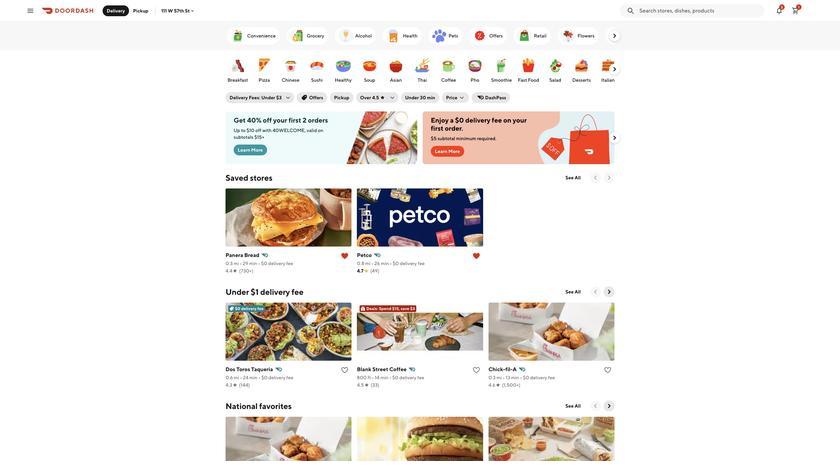 Task type: vqa. For each thing, say whether or not it's contained in the screenshot.
1st ORDER from the bottom
no



Task type: describe. For each thing, give the bounding box(es) containing it.
next button of carousel image
[[612, 32, 618, 39]]

0 vertical spatial $3
[[276, 95, 282, 100]]

learn more button for a
[[431, 146, 464, 157]]

petco
[[357, 252, 372, 258]]

$15+
[[254, 134, 265, 140]]

thai
[[418, 77, 427, 83]]

delivery down taqueria
[[269, 375, 286, 380]]

dos
[[226, 366, 235, 373]]

food
[[528, 77, 539, 83]]

saved stores link
[[226, 172, 273, 183]]

alcohol
[[355, 33, 372, 39]]

(1,500+)
[[502, 382, 521, 388]]

• left 29
[[240, 261, 242, 266]]

off inside 'up to $10 off with 40welcome, valid on subtotals $15+'
[[256, 128, 262, 133]]

29
[[243, 261, 248, 266]]

flowers
[[578, 33, 595, 39]]

favorites
[[259, 401, 292, 411]]

4.5 inside over 4.5 button
[[372, 95, 379, 100]]

a
[[450, 116, 454, 124]]

Store search: begin typing to search for stores available on DoorDash text field
[[640, 7, 761, 14]]

• left 26
[[372, 261, 374, 266]]

delivery down the $1 at the bottom left
[[241, 306, 257, 311]]

see all for saved stores
[[566, 175, 581, 180]]

see all for national favorites
[[566, 403, 581, 409]]

see all link for under $1 delivery fee
[[562, 287, 585, 297]]

$5 subtotal minimum required.
[[431, 136, 497, 141]]

under for under 30 min
[[405, 95, 419, 100]]

learn more for a
[[435, 149, 460, 154]]

panera bread
[[226, 252, 260, 258]]

stores
[[250, 173, 273, 182]]

1 your from the left
[[273, 116, 287, 124]]

healthy
[[335, 77, 352, 83]]

$​0 for blank street coffee
[[393, 375, 399, 380]]

offers inside offers button
[[309, 95, 323, 100]]

40%
[[247, 116, 262, 124]]

0 horizontal spatial 2
[[303, 116, 307, 124]]

health link
[[383, 27, 422, 45]]

0.8
[[357, 261, 365, 266]]

retail image
[[517, 28, 533, 44]]

a
[[513, 366, 517, 373]]

offers image
[[472, 28, 488, 44]]

toros
[[237, 366, 250, 373]]

notification bell image
[[776, 7, 784, 15]]

to
[[241, 128, 246, 133]]

see for saved stores
[[566, 175, 574, 180]]

delivery inside enjoy a $0 delivery fee on your first order.
[[466, 116, 491, 124]]

delivery button
[[103, 5, 129, 16]]

chinese
[[282, 77, 300, 83]]

saved
[[226, 173, 248, 182]]

4.7
[[357, 268, 364, 274]]

previous button of carousel image for under $1 delivery fee
[[593, 289, 599, 295]]

24
[[243, 375, 249, 380]]

national favorites link
[[226, 401, 292, 412]]

1 horizontal spatial under
[[261, 95, 275, 100]]

learn more button for 40%
[[234, 145, 267, 155]]

delivery right the $1 at the bottom left
[[260, 287, 290, 297]]

pho
[[471, 77, 480, 83]]

taqueria
[[251, 366, 273, 373]]

0 items, open order cart image
[[792, 7, 800, 15]]

delivery right "13"
[[530, 375, 548, 380]]

pets
[[449, 33, 458, 39]]

0 horizontal spatial pickup button
[[129, 5, 153, 16]]

1 horizontal spatial coffee
[[441, 77, 456, 83]]

next button of carousel image for under $1 delivery fee
[[606, 289, 613, 295]]

$​0 for dos toros taqueria
[[261, 375, 268, 380]]

asian
[[390, 77, 402, 83]]

800
[[357, 375, 367, 380]]

0.6 mi • 24 min • $​0 delivery fee
[[226, 375, 294, 380]]

pets image
[[431, 28, 448, 44]]

learn more for 40%
[[238, 147, 263, 153]]

• right 26
[[390, 261, 392, 266]]

min for dos toros taqueria
[[250, 375, 258, 380]]

subtotals
[[234, 134, 254, 140]]

price button
[[442, 92, 469, 103]]

more for a
[[449, 149, 460, 154]]

under 30 min button
[[401, 92, 440, 103]]

st
[[185, 8, 190, 13]]

convenience image
[[230, 28, 246, 44]]

dos toros taqueria
[[226, 366, 273, 373]]

fees:
[[249, 95, 261, 100]]

0.3 for chick-fil-a
[[489, 375, 496, 380]]

$10
[[247, 128, 255, 133]]

min inside button
[[427, 95, 435, 100]]

1 vertical spatial 4.5
[[357, 382, 364, 388]]

retail link
[[514, 27, 551, 45]]

catering image
[[608, 28, 625, 44]]

0.3 mi • 13 min • $​0 delivery fee
[[489, 375, 555, 380]]

blank street coffee
[[357, 366, 407, 373]]

1
[[799, 5, 800, 9]]

1 vertical spatial $0
[[235, 306, 241, 311]]

on inside 'up to $10 off with 40welcome, valid on subtotals $15+'
[[318, 128, 324, 133]]

fast food
[[518, 77, 539, 83]]

delivery down the blank street coffee
[[400, 375, 417, 380]]

spend
[[379, 306, 392, 311]]

first inside enjoy a $0 delivery fee on your first order.
[[431, 124, 444, 132]]

0 horizontal spatial first
[[289, 116, 301, 124]]

up
[[234, 128, 240, 133]]

alcohol image
[[338, 28, 354, 44]]

desserts
[[573, 77, 591, 83]]

enjoy a $0 delivery fee on your first order.
[[431, 116, 527, 132]]

soup
[[364, 77, 375, 83]]

blank
[[357, 366, 372, 373]]

deals: spend $15, save $3
[[367, 306, 415, 311]]

flowers image
[[560, 28, 577, 44]]

over
[[360, 95, 371, 100]]

offers button
[[297, 92, 327, 103]]

$5
[[431, 136, 437, 141]]

get
[[234, 116, 246, 124]]

14
[[375, 375, 380, 380]]

subtotal
[[438, 136, 456, 141]]

sushi
[[311, 77, 323, 83]]

get 40% off your first 2 orders
[[234, 116, 328, 124]]

convenience
[[247, 33, 276, 39]]

see all link for national favorites
[[562, 401, 585, 412]]

min for petco
[[381, 261, 389, 266]]

save
[[401, 306, 410, 311]]

minimum
[[456, 136, 477, 141]]

fast
[[518, 77, 527, 83]]

13
[[506, 375, 511, 380]]

fil-
[[506, 366, 513, 373]]

(33)
[[371, 382, 380, 388]]

• down bread
[[258, 261, 260, 266]]

smoothie
[[491, 77, 512, 83]]



Task type: locate. For each thing, give the bounding box(es) containing it.
over 4.5
[[360, 95, 379, 100]]

$3 up get 40% off your first 2 orders
[[276, 95, 282, 100]]

delivery for delivery fees: under $3
[[230, 95, 248, 100]]

0 vertical spatial 0.3
[[226, 261, 233, 266]]

learn for get 40% off your first 2 orders
[[238, 147, 250, 153]]

previous button of carousel image for national favorites
[[593, 403, 599, 409]]

mi down chick-
[[497, 375, 502, 380]]

under $1 delivery fee link
[[226, 287, 304, 297]]

1 horizontal spatial 0.3
[[489, 375, 496, 380]]

1 horizontal spatial on
[[504, 116, 512, 124]]

4.4
[[226, 268, 233, 274]]

1 horizontal spatial $0
[[455, 116, 464, 124]]

$​0 right 26
[[393, 261, 399, 266]]

111 w 57th st
[[161, 8, 190, 13]]

0 vertical spatial $0
[[455, 116, 464, 124]]

delivery up 'under $1 delivery fee'
[[268, 261, 285, 266]]

0 horizontal spatial learn more
[[238, 147, 263, 153]]

national
[[226, 401, 258, 411]]

click to remove this store from your saved list image
[[473, 252, 481, 260]]

1 click to add this store to your saved list image from the left
[[341, 366, 349, 374]]

delivery for delivery
[[107, 8, 125, 13]]

1 horizontal spatial more
[[449, 149, 460, 154]]

$0 delivery fee
[[235, 306, 264, 311]]

panera
[[226, 252, 243, 258]]

1 vertical spatial on
[[318, 128, 324, 133]]

26
[[375, 261, 380, 266]]

fee inside enjoy a $0 delivery fee on your first order.
[[492, 116, 502, 124]]

learn more button down subtotals
[[234, 145, 267, 155]]

1 previous button of carousel image from the top
[[593, 174, 599, 181]]

0 horizontal spatial coffee
[[390, 366, 407, 373]]

• right 'ft'
[[372, 375, 374, 380]]

enjoy
[[431, 116, 449, 124]]

min for chick-fil-a
[[511, 375, 519, 380]]

under left 30 at the top of page
[[405, 95, 419, 100]]

mi right 0.6
[[234, 375, 239, 380]]

mi right the 0.8
[[365, 261, 371, 266]]

0 vertical spatial pickup
[[133, 8, 148, 13]]

min right 26
[[381, 261, 389, 266]]

click to add this store to your saved list image for coffee
[[473, 366, 481, 374]]

$1
[[251, 287, 259, 297]]

$0 down under $1 delivery fee link on the bottom of page
[[235, 306, 241, 311]]

1 horizontal spatial learn more button
[[431, 146, 464, 157]]

0 horizontal spatial your
[[273, 116, 287, 124]]

2
[[782, 5, 783, 9], [303, 116, 307, 124]]

• down taqueria
[[259, 375, 261, 380]]

3 see all from the top
[[566, 403, 581, 409]]

2 click to add this store to your saved list image from the left
[[473, 366, 481, 374]]

0 horizontal spatial $3
[[276, 95, 282, 100]]

• left 24
[[240, 375, 242, 380]]

2 previous button of carousel image from the top
[[593, 289, 599, 295]]

4.6
[[489, 382, 496, 388]]

2 left the orders
[[303, 116, 307, 124]]

pickup left 111
[[133, 8, 148, 13]]

click to add this store to your saved list image left chick-
[[473, 366, 481, 374]]

0 vertical spatial coffee
[[441, 77, 456, 83]]

0 horizontal spatial learn
[[238, 147, 250, 153]]

learn
[[238, 147, 250, 153], [435, 149, 448, 154]]

all for saved stores
[[575, 175, 581, 180]]

2 horizontal spatial under
[[405, 95, 419, 100]]

2 vertical spatial see all link
[[562, 401, 585, 412]]

1 horizontal spatial first
[[431, 124, 444, 132]]

1 button
[[789, 4, 803, 17]]

previous button of carousel image for saved stores
[[593, 174, 599, 181]]

1 horizontal spatial 2
[[782, 5, 783, 9]]

2 vertical spatial see
[[566, 403, 574, 409]]

grocery
[[307, 33, 324, 39]]

pizza
[[259, 77, 270, 83]]

on down dashpass
[[504, 116, 512, 124]]

next button of carousel image for saved stores
[[606, 174, 613, 181]]

2 see all from the top
[[566, 289, 581, 295]]

up to $10 off with 40welcome, valid on subtotals $15+
[[234, 128, 324, 140]]

57th
[[174, 8, 184, 13]]

2 all from the top
[[575, 289, 581, 295]]

0.3 up 4.6
[[489, 375, 496, 380]]

0 vertical spatial 2
[[782, 5, 783, 9]]

1 vertical spatial $3
[[410, 306, 415, 311]]

1 see all link from the top
[[562, 172, 585, 183]]

0 vertical spatial see
[[566, 175, 574, 180]]

(144)
[[239, 382, 250, 388]]

0 horizontal spatial $0
[[235, 306, 241, 311]]

min right 30 at the top of page
[[427, 95, 435, 100]]

all for national favorites
[[575, 403, 581, 409]]

mi for panera bread
[[234, 261, 239, 266]]

pickup button down healthy
[[330, 92, 354, 103]]

convenience link
[[227, 27, 280, 45]]

first up "40welcome,"
[[289, 116, 301, 124]]

on right valid
[[318, 128, 324, 133]]

3 see from the top
[[566, 403, 574, 409]]

1 vertical spatial coffee
[[390, 366, 407, 373]]

pets link
[[429, 27, 463, 45]]

0 horizontal spatial learn more button
[[234, 145, 267, 155]]

offers inside offers 'link'
[[490, 33, 503, 39]]

min right "13"
[[511, 375, 519, 380]]

saved stores
[[226, 173, 273, 182]]

offers link
[[469, 27, 507, 45]]

fee
[[492, 116, 502, 124], [286, 261, 293, 266], [418, 261, 425, 266], [292, 287, 304, 297], [258, 306, 264, 311], [287, 375, 294, 380], [418, 375, 425, 380], [548, 375, 555, 380]]

2 see from the top
[[566, 289, 574, 295]]

1 horizontal spatial your
[[513, 116, 527, 124]]

1 horizontal spatial learn more
[[435, 149, 460, 154]]

0 vertical spatial first
[[289, 116, 301, 124]]

$3 right save
[[410, 306, 415, 311]]

min right 29
[[249, 261, 257, 266]]

$0 right a
[[455, 116, 464, 124]]

1 vertical spatial see all link
[[562, 287, 585, 297]]

40welcome,
[[273, 128, 306, 133]]

0 vertical spatial on
[[504, 116, 512, 124]]

coffee up "800 ft • 14 min • $​0 delivery fee"
[[390, 366, 407, 373]]

1 vertical spatial first
[[431, 124, 444, 132]]

1 see all from the top
[[566, 175, 581, 180]]

0 vertical spatial previous button of carousel image
[[593, 174, 599, 181]]

0 horizontal spatial pickup
[[133, 8, 148, 13]]

salad
[[550, 77, 562, 83]]

1 horizontal spatial click to add this store to your saved list image
[[473, 366, 481, 374]]

first
[[289, 116, 301, 124], [431, 124, 444, 132]]

grocery link
[[287, 27, 328, 45]]

2 vertical spatial see all
[[566, 403, 581, 409]]

required.
[[477, 136, 497, 141]]

1 horizontal spatial pickup
[[334, 95, 350, 100]]

min for blank street coffee
[[381, 375, 389, 380]]

under inside button
[[405, 95, 419, 100]]

1 horizontal spatial $3
[[410, 306, 415, 311]]

see for under $1 delivery fee
[[566, 289, 574, 295]]

3 all from the top
[[575, 403, 581, 409]]

1 vertical spatial see all
[[566, 289, 581, 295]]

learn down subtotal
[[435, 149, 448, 154]]

0.3 mi • 29 min • $​0 delivery fee
[[226, 261, 293, 266]]

2 your from the left
[[513, 116, 527, 124]]

click to add this store to your saved list image
[[341, 366, 349, 374], [473, 366, 481, 374]]

learn for enjoy a $0 delivery fee on your first order.
[[435, 149, 448, 154]]

0 horizontal spatial delivery
[[107, 8, 125, 13]]

0 horizontal spatial click to add this store to your saved list image
[[341, 366, 349, 374]]

1 vertical spatial pickup button
[[330, 92, 354, 103]]

under $1 delivery fee
[[226, 287, 304, 297]]

min
[[427, 95, 435, 100], [249, 261, 257, 266], [381, 261, 389, 266], [250, 375, 258, 380], [381, 375, 389, 380], [511, 375, 519, 380]]

0.6
[[226, 375, 233, 380]]

delivery up the required.
[[466, 116, 491, 124]]

offers
[[490, 33, 503, 39], [309, 95, 323, 100]]

0 vertical spatial delivery
[[107, 8, 125, 13]]

delivery inside button
[[107, 8, 125, 13]]

1 see from the top
[[566, 175, 574, 180]]

•
[[240, 261, 242, 266], [258, 261, 260, 266], [372, 261, 374, 266], [390, 261, 392, 266], [240, 375, 242, 380], [259, 375, 261, 380], [372, 375, 374, 380], [390, 375, 392, 380], [503, 375, 505, 380], [520, 375, 522, 380]]

$​0 down taqueria
[[261, 375, 268, 380]]

min right 24
[[250, 375, 258, 380]]

offers down sushi
[[309, 95, 323, 100]]

0 vertical spatial all
[[575, 175, 581, 180]]

order.
[[445, 124, 463, 132]]

pickup down healthy
[[334, 95, 350, 100]]

0 vertical spatial 4.5
[[372, 95, 379, 100]]

dashpass button
[[472, 92, 511, 103]]

4.5
[[372, 95, 379, 100], [357, 382, 364, 388]]

see all link for saved stores
[[562, 172, 585, 183]]

1 vertical spatial 2
[[303, 116, 307, 124]]

grocery image
[[289, 28, 306, 44]]

1 all from the top
[[575, 175, 581, 180]]

see for national favorites
[[566, 403, 574, 409]]

(730+)
[[239, 268, 254, 274]]

click to add this store to your saved list image for taqueria
[[341, 366, 349, 374]]

italian
[[602, 77, 615, 83]]

w
[[168, 8, 173, 13]]

1 vertical spatial pickup
[[334, 95, 350, 100]]

delivery
[[466, 116, 491, 124], [268, 261, 285, 266], [400, 261, 417, 266], [260, 287, 290, 297], [241, 306, 257, 311], [269, 375, 286, 380], [400, 375, 417, 380], [530, 375, 548, 380]]

$3
[[276, 95, 282, 100], [410, 306, 415, 311]]

3 previous button of carousel image from the top
[[593, 403, 599, 409]]

111 w 57th st button
[[161, 8, 195, 13]]

0.3 up 4.4
[[226, 261, 233, 266]]

your inside enjoy a $0 delivery fee on your first order.
[[513, 116, 527, 124]]

next button of carousel image
[[612, 66, 618, 73], [612, 134, 618, 141], [606, 174, 613, 181], [606, 289, 613, 295], [606, 403, 613, 409]]

first down enjoy
[[431, 124, 444, 132]]

0 vertical spatial see all
[[566, 175, 581, 180]]

click to remove this store from your saved list image
[[341, 252, 349, 260]]

0 horizontal spatial off
[[256, 128, 262, 133]]

1 horizontal spatial 4.5
[[372, 95, 379, 100]]

min right the 14
[[381, 375, 389, 380]]

over 4.5 button
[[356, 92, 399, 103]]

$0 inside enjoy a $0 delivery fee on your first order.
[[455, 116, 464, 124]]

0 vertical spatial off
[[263, 116, 272, 124]]

• down the blank street coffee
[[390, 375, 392, 380]]

pickup button
[[129, 5, 153, 16], [330, 92, 354, 103]]

1 vertical spatial all
[[575, 289, 581, 295]]

delivery fees: under $3
[[230, 95, 282, 100]]

learn down subtotals
[[238, 147, 250, 153]]

pickup button left 111
[[129, 5, 153, 16]]

$​0 right "13"
[[523, 375, 529, 380]]

breakfast
[[228, 77, 248, 83]]

mi for petco
[[365, 261, 371, 266]]

1 horizontal spatial pickup button
[[330, 92, 354, 103]]

800 ft • 14 min • $​0 delivery fee
[[357, 375, 425, 380]]

previous button of carousel image
[[593, 174, 599, 181], [593, 289, 599, 295], [593, 403, 599, 409]]

1 horizontal spatial learn
[[435, 149, 448, 154]]

1 vertical spatial delivery
[[230, 95, 248, 100]]

mi for chick-fil-a
[[497, 375, 502, 380]]

more down subtotal
[[449, 149, 460, 154]]

1 horizontal spatial delivery
[[230, 95, 248, 100]]

1 vertical spatial see
[[566, 289, 574, 295]]

health image
[[386, 28, 402, 44]]

next button of carousel image for national favorites
[[606, 403, 613, 409]]

1 vertical spatial off
[[256, 128, 262, 133]]

price
[[446, 95, 458, 100]]

off up with
[[263, 116, 272, 124]]

your
[[273, 116, 287, 124], [513, 116, 527, 124]]

all for under $1 delivery fee
[[575, 289, 581, 295]]

0 horizontal spatial under
[[226, 287, 249, 297]]

$​0 for chick-fil-a
[[523, 375, 529, 380]]

1 vertical spatial previous button of carousel image
[[593, 289, 599, 295]]

more down $15+
[[251, 147, 263, 153]]

learn more button down subtotal
[[431, 146, 464, 157]]

on inside enjoy a $0 delivery fee on your first order.
[[504, 116, 512, 124]]

0 horizontal spatial on
[[318, 128, 324, 133]]

off up $15+
[[256, 128, 262, 133]]

0 horizontal spatial offers
[[309, 95, 323, 100]]

1 vertical spatial offers
[[309, 95, 323, 100]]

2 see all link from the top
[[562, 287, 585, 297]]

$​0 right 29
[[261, 261, 267, 266]]

0 horizontal spatial more
[[251, 147, 263, 153]]

3 see all link from the top
[[562, 401, 585, 412]]

0 horizontal spatial 4.5
[[357, 382, 364, 388]]

click to add this store to your saved list image left blank on the left
[[341, 366, 349, 374]]

mi for dos toros taqueria
[[234, 375, 239, 380]]

under left the $1 at the bottom left
[[226, 287, 249, 297]]

click to add this store to your saved list image
[[604, 366, 612, 374]]

4.5 down '800' in the bottom left of the page
[[357, 382, 364, 388]]

national favorites
[[226, 401, 292, 411]]

1 horizontal spatial off
[[263, 116, 272, 124]]

offers right offers icon
[[490, 33, 503, 39]]

dashpass
[[485, 95, 507, 100]]

111
[[161, 8, 167, 13]]

under for under $1 delivery fee
[[226, 287, 249, 297]]

deals:
[[367, 306, 378, 311]]

$​0 down the blank street coffee
[[393, 375, 399, 380]]

0.3 for panera bread
[[226, 261, 233, 266]]

min for panera bread
[[249, 261, 257, 266]]

mi down panera
[[234, 261, 239, 266]]

see all for under $1 delivery fee
[[566, 289, 581, 295]]

0 vertical spatial see all link
[[562, 172, 585, 183]]

chick-
[[489, 366, 506, 373]]

health
[[403, 33, 418, 39]]

under 30 min
[[405, 95, 435, 100]]

0 vertical spatial offers
[[490, 33, 503, 39]]

30
[[420, 95, 426, 100]]

pickup
[[133, 8, 148, 13], [334, 95, 350, 100]]

valid
[[307, 128, 317, 133]]

2 vertical spatial previous button of carousel image
[[593, 403, 599, 409]]

on
[[504, 116, 512, 124], [318, 128, 324, 133]]

4.5 right over
[[372, 95, 379, 100]]

0.8 mi • 26 min • $​0 delivery fee
[[357, 261, 425, 266]]

more for 40%
[[251, 147, 263, 153]]

learn more button
[[234, 145, 267, 155], [431, 146, 464, 157]]

delivery right 26
[[400, 261, 417, 266]]

ft
[[368, 375, 371, 380]]

street
[[373, 366, 388, 373]]

2 vertical spatial all
[[575, 403, 581, 409]]

$​0 for panera bread
[[261, 261, 267, 266]]

• up (1,500+)
[[520, 375, 522, 380]]

open menu image
[[26, 7, 34, 15]]

1 horizontal spatial offers
[[490, 33, 503, 39]]

under right fees:
[[261, 95, 275, 100]]

retail
[[534, 33, 547, 39]]

4.3
[[226, 382, 232, 388]]

1 vertical spatial 0.3
[[489, 375, 496, 380]]

• left "13"
[[503, 375, 505, 380]]

learn more down subtotals
[[238, 147, 263, 153]]

0 vertical spatial pickup button
[[129, 5, 153, 16]]

2 left 0 items, open order cart image
[[782, 5, 783, 9]]

coffee up price
[[441, 77, 456, 83]]

0 horizontal spatial 0.3
[[226, 261, 233, 266]]

learn more down subtotal
[[435, 149, 460, 154]]

$​0 for petco
[[393, 261, 399, 266]]



